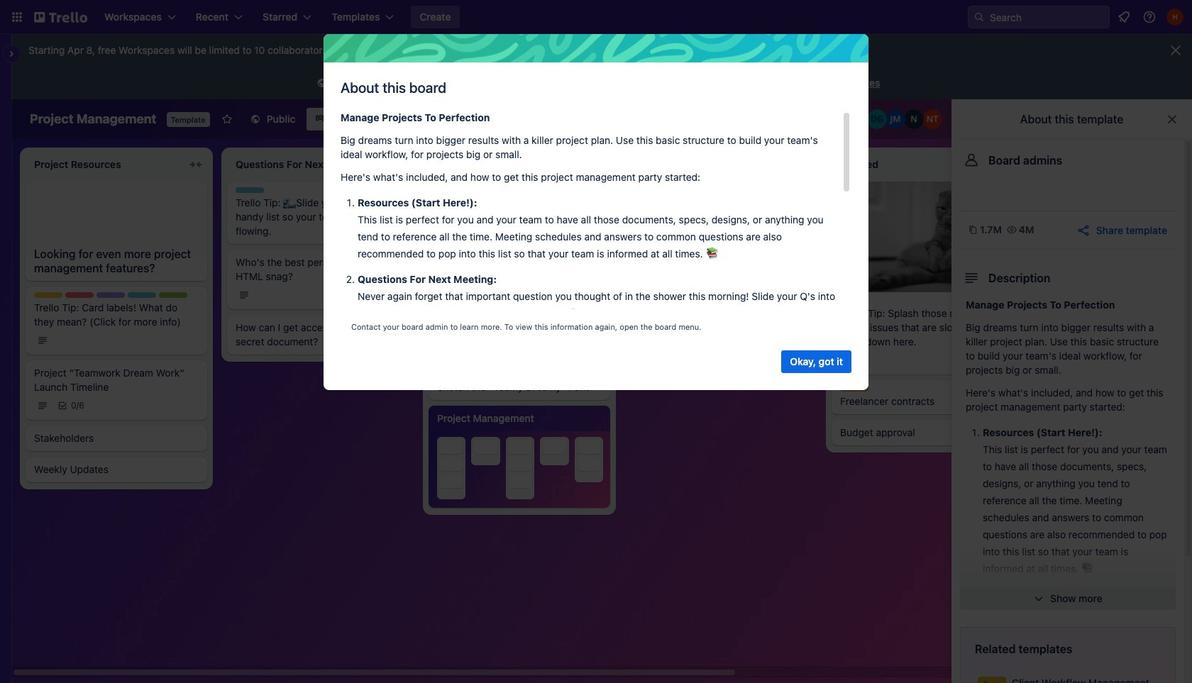Task type: describe. For each thing, give the bounding box(es) containing it.
sm image
[[315, 77, 329, 91]]

0 notifications image
[[1116, 9, 1133, 26]]

nicole tang (nicoletang31) image
[[923, 109, 943, 129]]

search image
[[974, 11, 985, 23]]

color: orange, title: "one more step" element
[[840, 386, 869, 392]]

jordan mirchev (jordan_mirchev) image
[[886, 109, 906, 129]]

caity (caity) image
[[849, 109, 869, 129]]

color: red, title: "priority" element
[[65, 292, 94, 298]]

collapse list image
[[187, 156, 204, 173]]

primary element
[[0, 0, 1193, 34]]

1 horizontal spatial color: purple, title: "design team" element
[[437, 270, 466, 275]]



Task type: locate. For each thing, give the bounding box(es) containing it.
0 horizontal spatial color: purple, title: "design team" element
[[97, 292, 125, 298]]

howard (howard38800628) image
[[1167, 9, 1184, 26]]

color: purple, title: "design team" element
[[437, 270, 466, 275], [639, 287, 667, 292], [97, 292, 125, 298]]

color: sky, title: "trello tip" element
[[236, 187, 264, 193], [437, 187, 466, 193], [639, 187, 667, 193], [128, 292, 156, 298]]

Search field
[[985, 7, 1110, 27]]

0 horizontal spatial collapse list image
[[389, 156, 406, 173]]

color: lime, title: "halp" element
[[159, 292, 187, 298]]

back to home image
[[34, 6, 87, 28]]

star or unstar board image
[[221, 114, 233, 125]]

Board name text field
[[23, 108, 164, 131]]

collapse list image
[[389, 156, 406, 173], [591, 156, 608, 173]]

1 collapse list image from the left
[[389, 156, 406, 173]]

customize views image
[[435, 112, 449, 126]]

color: yellow, title: "copy request" element
[[34, 292, 62, 298]]

nic (nicoletollefson1) image
[[904, 109, 924, 129]]

1 horizontal spatial collapse list image
[[591, 156, 608, 173]]

devan goldstein (devangoldstein2) image
[[867, 109, 887, 129]]

2 collapse list image from the left
[[591, 156, 608, 173]]

2 horizontal spatial color: purple, title: "design team" element
[[639, 287, 667, 292]]

open information menu image
[[1143, 10, 1157, 24]]



Task type: vqa. For each thing, say whether or not it's contained in the screenshot.
tylerblack440
no



